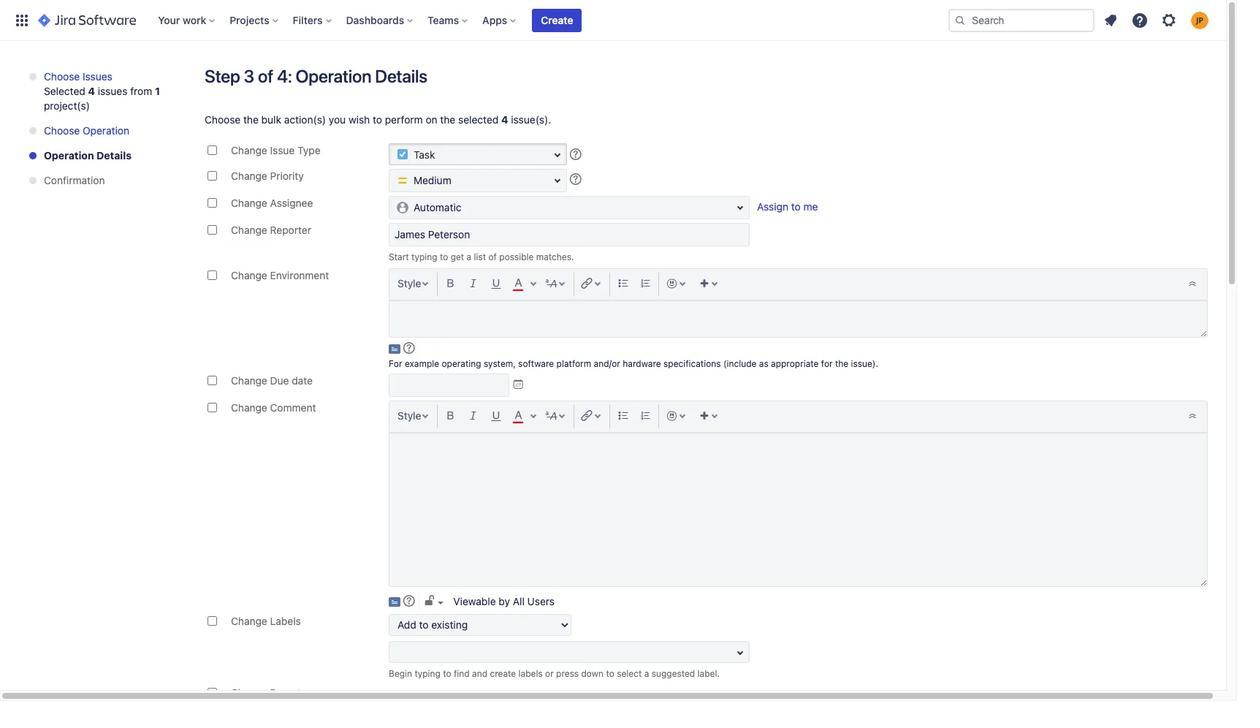 Task type: locate. For each thing, give the bounding box(es) containing it.
choose down project(s)
[[44, 124, 80, 137]]

1 style link from the top
[[393, 273, 435, 296]]

0 horizontal spatial details
[[97, 149, 132, 162]]

Change Environment checkbox
[[208, 271, 217, 280]]

to right "down"
[[606, 668, 615, 679]]

typing right the "start"
[[412, 251, 438, 262]]

details up perform
[[375, 66, 428, 86]]

teams button
[[423, 8, 474, 32]]

type
[[298, 144, 321, 156]]

issue(s).
[[511, 113, 551, 126]]

specifications
[[664, 358, 721, 369]]

choose up selected
[[44, 70, 80, 83]]

style link down the example
[[393, 405, 435, 429]]

software
[[518, 358, 554, 369]]

change for change reporter
[[231, 224, 267, 236]]

get local help about priority image
[[570, 173, 582, 185]]

0 vertical spatial details
[[375, 66, 428, 86]]

Change Comment checkbox
[[208, 403, 217, 412]]

details down choose operation
[[97, 149, 132, 162]]

7 change from the top
[[231, 401, 267, 414]]

or
[[545, 668, 554, 679]]

change comment
[[231, 401, 316, 414]]

None text field
[[389, 143, 567, 165], [389, 169, 567, 192], [389, 223, 750, 246], [389, 300, 1209, 338], [389, 374, 510, 397], [389, 433, 1209, 587], [389, 143, 567, 165], [389, 169, 567, 192], [389, 223, 750, 246], [389, 300, 1209, 338], [389, 374, 510, 397], [389, 433, 1209, 587]]

the
[[243, 113, 259, 126], [440, 113, 456, 126], [836, 358, 849, 369]]

change down the change priority at the top left of the page
[[231, 197, 267, 209]]

change up change assignee
[[231, 170, 267, 182]]

change priority
[[231, 170, 304, 182]]

4 down the issues
[[88, 85, 95, 97]]

2 horizontal spatial the
[[836, 358, 849, 369]]

for
[[389, 358, 402, 369]]

to left find at the bottom left
[[443, 668, 452, 679]]

1 vertical spatial a
[[645, 668, 649, 679]]

(include
[[724, 358, 757, 369]]

settings image
[[1161, 11, 1179, 29]]

0 vertical spatial style link
[[393, 273, 435, 296]]

matches.
[[536, 251, 574, 262]]

0 horizontal spatial 4
[[88, 85, 95, 97]]

issue).
[[851, 358, 879, 369]]

get local help about wiki markup help image
[[403, 342, 415, 354]]

small image
[[423, 595, 435, 607]]

of right 3
[[258, 66, 273, 86]]

issue
[[270, 144, 295, 156]]

change down 'change due date'
[[231, 401, 267, 414]]

2 style link from the top
[[393, 405, 435, 429]]

change for change environment
[[231, 269, 267, 281]]

list
[[474, 251, 486, 262]]

get
[[451, 251, 464, 262]]

style link down the "start"
[[393, 273, 435, 296]]

start
[[389, 251, 409, 262]]

choose for choose operation
[[44, 124, 80, 137]]

1
[[155, 85, 160, 97]]

change parent
[[231, 687, 301, 699]]

3 change from the top
[[231, 197, 267, 209]]

of
[[258, 66, 273, 86], [489, 251, 497, 262]]

choose issues selected 4 issues from 1 project(s)
[[44, 70, 160, 112]]

operation up confirmation
[[44, 149, 94, 162]]

4
[[88, 85, 95, 97], [502, 113, 509, 126]]

typing right begin
[[415, 668, 441, 679]]

change up the change priority at the top left of the page
[[231, 144, 267, 156]]

typing for begin
[[415, 668, 441, 679]]

0 horizontal spatial of
[[258, 66, 273, 86]]

0 vertical spatial 4
[[88, 85, 95, 97]]

a
[[467, 251, 472, 262], [645, 668, 649, 679]]

dashboards button
[[342, 8, 419, 32]]

change labels
[[231, 615, 301, 627]]

4 change from the top
[[231, 224, 267, 236]]

1 horizontal spatial details
[[375, 66, 428, 86]]

Change Issue Type checkbox
[[208, 145, 217, 155]]

a right select
[[645, 668, 649, 679]]

change down change assignee
[[231, 224, 267, 236]]

change for change parent
[[231, 687, 267, 699]]

4 left the 'issue(s).'
[[502, 113, 509, 126]]

parent
[[270, 687, 301, 699]]

change for change labels
[[231, 615, 267, 627]]

your
[[158, 14, 180, 26]]

choose inside choose issues selected 4 issues from 1 project(s)
[[44, 70, 80, 83]]

Change Assignee checkbox
[[208, 198, 217, 208]]

change left parent
[[231, 687, 267, 699]]

1 change from the top
[[231, 144, 267, 156]]

by
[[499, 595, 510, 608]]

priority
[[270, 170, 304, 182]]

suggested
[[652, 668, 695, 679]]

step
[[205, 66, 240, 86]]

None text field
[[389, 196, 750, 219], [389, 641, 750, 663], [389, 196, 750, 219], [389, 641, 750, 663]]

operating
[[442, 358, 481, 369]]

reporter
[[270, 224, 311, 236]]

change due date
[[231, 374, 313, 387]]

change left labels
[[231, 615, 267, 627]]

comment
[[270, 401, 316, 414]]

0 horizontal spatial a
[[467, 251, 472, 262]]

1 horizontal spatial the
[[440, 113, 456, 126]]

6 change from the top
[[231, 374, 267, 387]]

1 horizontal spatial a
[[645, 668, 649, 679]]

1 horizontal spatial of
[[489, 251, 497, 262]]

choose up change issue type checkbox
[[205, 113, 241, 126]]

0 vertical spatial a
[[467, 251, 472, 262]]

wish
[[349, 113, 370, 126]]

of right the list
[[489, 251, 497, 262]]

banner
[[0, 0, 1227, 41]]

0 vertical spatial typing
[[412, 251, 438, 262]]

platform
[[557, 358, 592, 369]]

to right the wish
[[373, 113, 382, 126]]

0 horizontal spatial the
[[243, 113, 259, 126]]

a left the list
[[467, 251, 472, 262]]

selected
[[44, 85, 85, 97]]

search image
[[955, 14, 967, 26]]

the left bulk
[[243, 113, 259, 126]]

1 vertical spatial typing
[[415, 668, 441, 679]]

operation up operation details
[[83, 124, 129, 137]]

change assignee
[[231, 197, 313, 209]]

change
[[231, 144, 267, 156], [231, 170, 267, 182], [231, 197, 267, 209], [231, 224, 267, 236], [231, 269, 267, 281], [231, 374, 267, 387], [231, 401, 267, 414], [231, 615, 267, 627], [231, 687, 267, 699]]

the right on
[[440, 113, 456, 126]]

5 change from the top
[[231, 269, 267, 281]]

assign to me
[[757, 200, 818, 213]]

to left the get in the top left of the page
[[440, 251, 448, 262]]

Search field
[[949, 8, 1095, 32]]

all
[[513, 595, 525, 608]]

change left "due"
[[231, 374, 267, 387]]

choose the bulk action(s) you wish to perform on the selected 4 issue(s).
[[205, 113, 551, 126]]

style down the "start"
[[398, 277, 421, 290]]

1 vertical spatial operation
[[83, 124, 129, 137]]

appswitcher icon image
[[13, 11, 31, 29]]

the right for
[[836, 358, 849, 369]]

your profile and settings image
[[1192, 11, 1209, 29]]

2 vertical spatial operation
[[44, 149, 94, 162]]

1 vertical spatial style link
[[393, 405, 435, 429]]

1 horizontal spatial 4
[[502, 113, 509, 126]]

Change Parent checkbox
[[208, 688, 217, 698]]

change right change environment checkbox
[[231, 269, 267, 281]]

jira software image
[[38, 11, 136, 29], [38, 11, 136, 29]]

2 style from the top
[[398, 410, 421, 422]]

create button
[[532, 8, 582, 32]]

1 style from the top
[[398, 277, 421, 290]]

1 vertical spatial style
[[398, 410, 421, 422]]

style link
[[393, 273, 435, 296], [393, 405, 435, 429]]

4 inside choose issues selected 4 issues from 1 project(s)
[[88, 85, 95, 97]]

to
[[373, 113, 382, 126], [792, 200, 801, 213], [440, 251, 448, 262], [443, 668, 452, 679], [606, 668, 615, 679]]

labels
[[270, 615, 301, 627]]

9 change from the top
[[231, 687, 267, 699]]

style link for change comment
[[393, 405, 435, 429]]

style down the example
[[398, 410, 421, 422]]

2 change from the top
[[231, 170, 267, 182]]

details
[[375, 66, 428, 86], [97, 149, 132, 162]]

perform
[[385, 113, 423, 126]]

typing
[[412, 251, 438, 262], [415, 668, 441, 679]]

8 change from the top
[[231, 615, 267, 627]]

operation up you
[[296, 66, 372, 86]]

0 vertical spatial style
[[398, 277, 421, 290]]

style
[[398, 277, 421, 290], [398, 410, 421, 422]]



Task type: vqa. For each thing, say whether or not it's contained in the screenshot.
Viewable
yes



Task type: describe. For each thing, give the bounding box(es) containing it.
find
[[454, 668, 470, 679]]

help image
[[1132, 11, 1149, 29]]

and
[[472, 668, 488, 679]]

due
[[270, 374, 289, 387]]

Change Reporter checkbox
[[208, 225, 217, 235]]

project(s)
[[44, 99, 90, 112]]

assign to me link
[[757, 199, 818, 214]]

operation details
[[44, 149, 132, 162]]

issues
[[98, 85, 128, 97]]

step 3 of 4: operation details
[[205, 66, 428, 86]]

selected
[[458, 113, 499, 126]]

hardware
[[623, 358, 661, 369]]

3
[[244, 66, 254, 86]]

for
[[822, 358, 833, 369]]

1 vertical spatial 4
[[502, 113, 509, 126]]

choose for choose the bulk action(s) you wish to perform on the selected 4 issue(s).
[[205, 113, 241, 126]]

choose operation link
[[44, 124, 129, 137]]

as
[[759, 358, 769, 369]]

viewable by all users
[[454, 595, 555, 608]]

0 vertical spatial of
[[258, 66, 273, 86]]

me
[[804, 200, 818, 213]]

date
[[292, 374, 313, 387]]

select
[[617, 668, 642, 679]]

filters
[[293, 14, 323, 26]]

choose operation
[[44, 124, 129, 137]]

projects button
[[225, 8, 284, 32]]

assignee
[[270, 197, 313, 209]]

assign
[[757, 200, 789, 213]]

change for change issue type
[[231, 144, 267, 156]]

change for change priority
[[231, 170, 267, 182]]

style link for change environment
[[393, 273, 435, 296]]

typing for start
[[412, 251, 438, 262]]

bulk
[[261, 113, 281, 126]]

primary element
[[9, 0, 949, 41]]

start typing to get a list of possible matches.
[[389, 251, 574, 262]]

your work
[[158, 14, 206, 26]]

change for change due date
[[231, 374, 267, 387]]

choose issues link
[[44, 70, 112, 83]]

dashboards
[[346, 14, 404, 26]]

Change Labels checkbox
[[208, 616, 217, 626]]

apps button
[[478, 8, 522, 32]]

4:
[[277, 66, 292, 86]]

change environment
[[231, 269, 329, 281]]

create
[[490, 668, 516, 679]]

get local help about wiki markup help image
[[403, 595, 415, 607]]

Change Priority checkbox
[[208, 171, 217, 181]]

1 vertical spatial of
[[489, 251, 497, 262]]

Change Due date checkbox
[[208, 376, 217, 385]]

label.
[[698, 668, 720, 679]]

example
[[405, 358, 439, 369]]

labels
[[519, 668, 543, 679]]

press
[[556, 668, 579, 679]]

create
[[541, 14, 574, 26]]

apps
[[483, 14, 508, 26]]

and/or
[[594, 358, 621, 369]]

change for change comment
[[231, 401, 267, 414]]

users
[[528, 595, 555, 608]]

you
[[329, 113, 346, 126]]

begin
[[389, 668, 412, 679]]

change reporter
[[231, 224, 311, 236]]

viewable
[[454, 595, 496, 608]]

style for comment
[[398, 410, 421, 422]]

begin typing to find and create labels or press down to select a suggested label.
[[389, 668, 720, 679]]

change issue type
[[231, 144, 321, 156]]

from
[[130, 85, 152, 97]]

1 vertical spatial details
[[97, 149, 132, 162]]

teams
[[428, 14, 459, 26]]

0 vertical spatial operation
[[296, 66, 372, 86]]

down
[[582, 668, 604, 679]]

appropriate
[[771, 358, 819, 369]]

action(s)
[[284, 113, 326, 126]]

style for environment
[[398, 277, 421, 290]]

filters button
[[289, 8, 337, 32]]

projects
[[230, 14, 270, 26]]

your work button
[[154, 8, 221, 32]]

on
[[426, 113, 438, 126]]

to left me
[[792, 200, 801, 213]]

possible
[[500, 251, 534, 262]]

change for change assignee
[[231, 197, 267, 209]]

for example operating system, software platform and/or hardware specifications (include as appropriate for the issue).
[[389, 358, 879, 369]]

choose for choose issues selected 4 issues from 1 project(s)
[[44, 70, 80, 83]]

confirmation
[[44, 174, 105, 186]]

notifications image
[[1102, 11, 1120, 29]]

system,
[[484, 358, 516, 369]]

get local help about issue type image
[[570, 148, 582, 160]]

banner containing your work
[[0, 0, 1227, 41]]

work
[[183, 14, 206, 26]]

environment
[[270, 269, 329, 281]]



